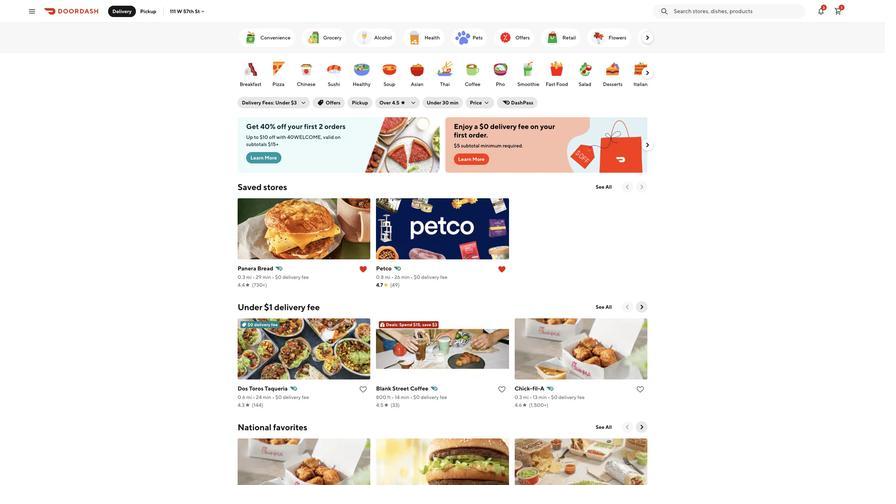 Task type: locate. For each thing, give the bounding box(es) containing it.
delivery down the taqueria
[[283, 395, 301, 401]]

learn
[[250, 155, 264, 161], [458, 157, 472, 162]]

0 horizontal spatial under
[[238, 302, 262, 312]]

$​0 right 29
[[275, 275, 282, 280]]

2 click to remove this store from your saved list image from the left
[[498, 265, 506, 274]]

see for national favorites
[[596, 425, 605, 431]]

flowers
[[609, 35, 626, 41]]

2
[[823, 5, 825, 9], [319, 122, 323, 131]]

see all for under $1 delivery fee
[[596, 305, 612, 310]]

• left 24
[[253, 395, 255, 401]]

1 horizontal spatial coffee
[[465, 81, 481, 87]]

see for under $1 delivery fee
[[596, 305, 605, 310]]

0 vertical spatial $3
[[291, 100, 297, 106]]

order.
[[469, 131, 488, 139]]

see all for saved stores
[[596, 184, 612, 190]]

on right valid
[[335, 134, 341, 140]]

1 all from the top
[[606, 184, 612, 190]]

mi down panera
[[246, 275, 252, 280]]

1 vertical spatial first
[[454, 131, 467, 139]]

0 horizontal spatial $0
[[248, 322, 253, 328]]

1 horizontal spatial more
[[473, 157, 485, 162]]

1 horizontal spatial click to remove this store from your saved list image
[[498, 265, 506, 274]]

2 vertical spatial see all
[[596, 425, 612, 431]]

1 button
[[831, 4, 845, 18]]

price button
[[466, 97, 494, 109]]

0 horizontal spatial more
[[265, 155, 277, 161]]

previous button of carousel image for saved stores
[[624, 184, 631, 191]]

$0 delivery fee
[[248, 322, 278, 328]]

1 horizontal spatial offers
[[516, 35, 530, 41]]

2 vertical spatial see
[[596, 425, 605, 431]]

national favorites
[[238, 423, 307, 433]]

0 horizontal spatial learn more
[[250, 155, 277, 161]]

soup
[[384, 81, 395, 87]]

1 vertical spatial coffee
[[410, 386, 429, 392]]

1 vertical spatial see all link
[[592, 302, 616, 313]]

under inside button
[[427, 100, 441, 106]]

1 horizontal spatial learn more button
[[454, 154, 489, 165]]

over
[[379, 100, 391, 106]]

see all link for national favorites
[[592, 422, 616, 433]]

see all link
[[592, 181, 616, 193], [592, 302, 616, 313], [592, 422, 616, 433]]

2 left orders
[[319, 122, 323, 131]]

dos toros taqueria
[[238, 386, 288, 392]]

first inside enjoy a $0 delivery fee on your first order.
[[454, 131, 467, 139]]

off up "$15+"
[[269, 134, 275, 140]]

$​0 for blank street coffee
[[413, 395, 420, 401]]

min right 30
[[450, 100, 459, 106]]

enjoy
[[454, 122, 473, 131]]

see
[[596, 184, 605, 190], [596, 305, 605, 310], [596, 425, 605, 431]]

min right 13
[[539, 395, 547, 401]]

off up with
[[277, 122, 286, 131]]

0 vertical spatial 4.5
[[392, 100, 399, 106]]

national
[[238, 423, 271, 433]]

0 horizontal spatial click to add this store to your saved list image
[[498, 386, 506, 394]]

$​0 down the taqueria
[[275, 395, 282, 401]]

$3
[[291, 100, 297, 106], [432, 322, 437, 328]]

800
[[376, 395, 386, 401]]

see all for national favorites
[[596, 425, 612, 431]]

pickup button down healthy
[[348, 97, 372, 109]]

57th
[[183, 8, 194, 14]]

your
[[288, 122, 303, 131], [540, 122, 555, 131]]

min right 14
[[401, 395, 409, 401]]

4.5 inside button
[[392, 100, 399, 106]]

1 vertical spatial pickup button
[[348, 97, 372, 109]]

learn more for a
[[458, 157, 485, 162]]

under left 30
[[427, 100, 441, 106]]

price
[[470, 100, 482, 106]]

0.3 for chick-fil-a
[[515, 395, 522, 401]]

1 horizontal spatial pickup
[[352, 100, 368, 106]]

0 vertical spatial see
[[596, 184, 605, 190]]

1 horizontal spatial your
[[540, 122, 555, 131]]

delivery inside button
[[112, 8, 132, 14]]

see for saved stores
[[596, 184, 605, 190]]

3 see all from the top
[[596, 425, 612, 431]]

$1
[[264, 302, 273, 312]]

mi for chick-fil-a
[[523, 395, 529, 401]]

0 vertical spatial see all link
[[592, 181, 616, 193]]

0 vertical spatial 2
[[823, 5, 825, 9]]

first down enjoy
[[454, 131, 467, 139]]

$​0 for chick-fil-a
[[551, 395, 558, 401]]

asian
[[411, 81, 423, 87]]

learn more button down the subtotals
[[246, 152, 281, 164]]

more down "$15+"
[[265, 155, 277, 161]]

over 4.5
[[379, 100, 399, 106]]

coffee up the price
[[465, 81, 481, 87]]

chinese
[[297, 81, 316, 87]]

0 horizontal spatial pickup
[[140, 8, 156, 14]]

save
[[422, 322, 431, 328]]

convenience
[[260, 35, 291, 41]]

fast
[[546, 81, 555, 87]]

2 vertical spatial see all link
[[592, 422, 616, 433]]

2 your from the left
[[540, 122, 555, 131]]

1 vertical spatial on
[[335, 134, 341, 140]]

2 vertical spatial all
[[606, 425, 612, 431]]

under left $1 at left
[[238, 302, 262, 312]]

2 previous button of carousel image from the top
[[624, 424, 631, 431]]

all
[[606, 184, 612, 190], [606, 305, 612, 310], [606, 425, 612, 431]]

1 horizontal spatial 2
[[823, 5, 825, 9]]

• right ft
[[392, 395, 394, 401]]

spend
[[399, 322, 412, 328]]

0 vertical spatial previous button of carousel image
[[624, 184, 631, 191]]

1 previous button of carousel image from the top
[[624, 184, 631, 191]]

1 horizontal spatial off
[[277, 122, 286, 131]]

learn down subtotal
[[458, 157, 472, 162]]

click to remove this store from your saved list image for panera bread
[[359, 265, 368, 274]]

1 vertical spatial 0.3
[[515, 395, 522, 401]]

delivery up under $1 delivery fee
[[283, 275, 301, 280]]

pets
[[473, 35, 483, 41]]

0.3 up 4.6
[[515, 395, 522, 401]]

on down dashpass
[[530, 122, 539, 131]]

learn down the subtotals
[[250, 155, 264, 161]]

1 vertical spatial previous button of carousel image
[[624, 424, 631, 431]]

0.3 mi • 13 min • $​0 delivery fee
[[515, 395, 585, 401]]

0 horizontal spatial delivery
[[112, 8, 132, 14]]

0 horizontal spatial 4.5
[[376, 403, 384, 408]]

learn more
[[250, 155, 277, 161], [458, 157, 485, 162]]

click to remove this store from your saved list image
[[359, 265, 368, 274], [498, 265, 506, 274]]

1 see all link from the top
[[592, 181, 616, 193]]

pickup
[[140, 8, 156, 14], [352, 100, 368, 106]]

previous button of carousel image
[[624, 184, 631, 191], [624, 424, 631, 431]]

13
[[533, 395, 538, 401]]

1 horizontal spatial learn more
[[458, 157, 485, 162]]

0 vertical spatial pickup
[[140, 8, 156, 14]]

national favorites link
[[238, 422, 307, 433]]

pickup left 111 at the left
[[140, 8, 156, 14]]

saved
[[238, 182, 262, 192]]

subtotal
[[461, 143, 480, 149]]

min for petco
[[401, 275, 410, 280]]

1 vertical spatial offers
[[326, 100, 341, 106]]

1 vertical spatial delivery
[[242, 100, 261, 106]]

enjoy a $0 delivery fee on your first order.
[[454, 122, 555, 139]]

1 horizontal spatial learn
[[458, 157, 472, 162]]

4.5 right over
[[392, 100, 399, 106]]

0 horizontal spatial learn
[[250, 155, 264, 161]]

24
[[256, 395, 262, 401]]

offers down sushi
[[326, 100, 341, 106]]

open menu image
[[28, 7, 36, 15]]

0 vertical spatial 0.3
[[238, 275, 245, 280]]

0 vertical spatial see all
[[596, 184, 612, 190]]

click to add this store to your saved list image for a
[[636, 386, 645, 394]]

$0 down under $1 delivery fee link
[[248, 322, 253, 328]]

$0 right the a
[[480, 122, 489, 131]]

1 horizontal spatial delivery
[[242, 100, 261, 106]]

pickup down healthy
[[352, 100, 368, 106]]

delivery up required.
[[490, 122, 517, 131]]

2 see all link from the top
[[592, 302, 616, 313]]

0 horizontal spatial first
[[304, 122, 317, 131]]

0 horizontal spatial 2
[[319, 122, 323, 131]]

0 horizontal spatial click to remove this store from your saved list image
[[359, 265, 368, 274]]

0 vertical spatial delivery
[[112, 8, 132, 14]]

0.3 up 4.4
[[238, 275, 245, 280]]

$3 up get 40% off your first 2 orders
[[291, 100, 297, 106]]

4.4
[[238, 282, 245, 288]]

0 horizontal spatial offers
[[326, 100, 341, 106]]

delivery right 26
[[421, 275, 439, 280]]

min for blank street coffee
[[401, 395, 409, 401]]

1 click to add this store to your saved list image from the left
[[498, 386, 506, 394]]

2 all from the top
[[606, 305, 612, 310]]

1 vertical spatial all
[[606, 305, 612, 310]]

0 horizontal spatial 0.3
[[238, 275, 245, 280]]

learn more button
[[246, 152, 281, 164], [454, 154, 489, 165]]

3 all from the top
[[606, 425, 612, 431]]

0 horizontal spatial on
[[335, 134, 341, 140]]

see all link for saved stores
[[592, 181, 616, 193]]

1 horizontal spatial first
[[454, 131, 467, 139]]

0.3
[[238, 275, 245, 280], [515, 395, 522, 401]]

0 vertical spatial coffee
[[465, 81, 481, 87]]

1 see from the top
[[596, 184, 605, 190]]

• down blank street coffee
[[410, 395, 412, 401]]

1 see all from the top
[[596, 184, 612, 190]]

$​0 for panera bread
[[275, 275, 282, 280]]

1 horizontal spatial on
[[530, 122, 539, 131]]

under 30 min button
[[423, 97, 463, 109]]

0 vertical spatial off
[[277, 122, 286, 131]]

$​0 right 13
[[551, 395, 558, 401]]

1 horizontal spatial pickup button
[[348, 97, 372, 109]]

grocery image
[[305, 29, 322, 46]]

Store search: begin typing to search for stores available on DoorDash text field
[[674, 7, 801, 15]]

111 w 57th st
[[170, 8, 200, 14]]

40welcome,
[[287, 134, 322, 140]]

click to add this store to your saved list image for coffee
[[498, 386, 506, 394]]

1 vertical spatial see
[[596, 305, 605, 310]]

offers right offers icon
[[516, 35, 530, 41]]

1 vertical spatial $3
[[432, 322, 437, 328]]

•
[[253, 275, 255, 280], [272, 275, 274, 280], [391, 275, 393, 280], [411, 275, 413, 280], [253, 395, 255, 401], [272, 395, 274, 401], [392, 395, 394, 401], [410, 395, 412, 401], [530, 395, 532, 401], [548, 395, 550, 401]]

fast food
[[546, 81, 568, 87]]

smoothie
[[518, 81, 539, 87]]

0 vertical spatial pickup button
[[136, 6, 161, 17]]

coffee up 800 ft • 14 min • $​0 delivery fee
[[410, 386, 429, 392]]

111
[[170, 8, 176, 14]]

toros
[[249, 386, 264, 392]]

3 see from the top
[[596, 425, 605, 431]]

learn for get 40% off your first 2 orders
[[250, 155, 264, 161]]

$0
[[480, 122, 489, 131], [248, 322, 253, 328]]

learn more down the subtotals
[[250, 155, 277, 161]]

0 vertical spatial $0
[[480, 122, 489, 131]]

salad
[[579, 81, 591, 87]]

(730+)
[[252, 282, 267, 288]]

learn more button down subtotal
[[454, 154, 489, 165]]

delivery right 13
[[559, 395, 577, 401]]

2 horizontal spatial under
[[427, 100, 441, 106]]

delivery inside enjoy a $0 delivery fee on your first order.
[[490, 122, 517, 131]]

0 vertical spatial first
[[304, 122, 317, 131]]

2 left 1 button
[[823, 5, 825, 9]]

off
[[277, 122, 286, 131], [269, 134, 275, 140]]

2 see from the top
[[596, 305, 605, 310]]

under for under $1 delivery fee
[[238, 302, 262, 312]]

0.8
[[376, 275, 384, 280]]

0 horizontal spatial $3
[[291, 100, 297, 106]]

3 see all link from the top
[[592, 422, 616, 433]]

under 30 min
[[427, 100, 459, 106]]

min
[[450, 100, 459, 106], [263, 275, 271, 280], [401, 275, 410, 280], [263, 395, 271, 401], [401, 395, 409, 401], [539, 395, 547, 401]]

more down subtotal
[[473, 157, 485, 162]]

2 see all from the top
[[596, 305, 612, 310]]

click to add this store to your saved list image
[[498, 386, 506, 394], [636, 386, 645, 394]]

0 vertical spatial all
[[606, 184, 612, 190]]

mi right 0.6
[[246, 395, 252, 401]]

pickup button left 111 at the left
[[136, 6, 161, 17]]

learn more button for 40%
[[246, 152, 281, 164]]

health image
[[406, 29, 423, 46]]

4.7
[[376, 282, 383, 288]]

notification bell image
[[817, 7, 825, 15]]

next button of carousel image
[[644, 34, 651, 41], [644, 69, 651, 76], [644, 142, 651, 149], [638, 184, 645, 191], [638, 304, 645, 311]]

mi right 0.8
[[385, 275, 390, 280]]

min right 24
[[263, 395, 271, 401]]

1 vertical spatial off
[[269, 134, 275, 140]]

1 click to remove this store from your saved list image from the left
[[359, 265, 368, 274]]

1 horizontal spatial under
[[275, 100, 290, 106]]

4.5 down the 800
[[376, 403, 384, 408]]

min right 26
[[401, 275, 410, 280]]

1 vertical spatial see all
[[596, 305, 612, 310]]

mi
[[246, 275, 252, 280], [385, 275, 390, 280], [246, 395, 252, 401], [523, 395, 529, 401]]

1 horizontal spatial 0.3
[[515, 395, 522, 401]]

• right 26
[[411, 275, 413, 280]]

mi down chick-
[[523, 395, 529, 401]]

learn more down subtotal
[[458, 157, 485, 162]]

flowers link
[[587, 28, 631, 47]]

$​0 down blank street coffee
[[413, 395, 420, 401]]

first up 40welcome,
[[304, 122, 317, 131]]

1 horizontal spatial click to add this store to your saved list image
[[636, 386, 645, 394]]

orders
[[324, 122, 346, 131]]

street
[[392, 386, 409, 392]]

0 horizontal spatial your
[[288, 122, 303, 131]]

$3 right save
[[432, 322, 437, 328]]

1 horizontal spatial 4.5
[[392, 100, 399, 106]]

under right fees:
[[275, 100, 290, 106]]

0 vertical spatial offers
[[516, 35, 530, 41]]

min right 29
[[263, 275, 271, 280]]

1 horizontal spatial $0
[[480, 122, 489, 131]]

• down the taqueria
[[272, 395, 274, 401]]

all for saved stores
[[606, 184, 612, 190]]

delivery right $1 at left
[[274, 302, 306, 312]]

800 ft • 14 min • $​0 delivery fee
[[376, 395, 447, 401]]

convenience link
[[239, 28, 295, 47]]

(144)
[[252, 403, 263, 408]]

111 w 57th st button
[[170, 8, 206, 14]]

required.
[[503, 143, 523, 149]]

2 click to add this store to your saved list image from the left
[[636, 386, 645, 394]]

more
[[265, 155, 277, 161], [473, 157, 485, 162]]

0.6
[[238, 395, 245, 401]]

0.3 for panera bread
[[238, 275, 245, 280]]

0 horizontal spatial learn more button
[[246, 152, 281, 164]]

0 horizontal spatial off
[[269, 134, 275, 140]]

delivery button
[[108, 6, 136, 17]]

delivery for delivery fees: under $3
[[242, 100, 261, 106]]

$15,
[[413, 322, 421, 328]]

all for under $1 delivery fee
[[606, 305, 612, 310]]

fil-
[[533, 386, 540, 392]]

$​0 right 26
[[414, 275, 420, 280]]

delivery
[[490, 122, 517, 131], [283, 275, 301, 280], [421, 275, 439, 280], [274, 302, 306, 312], [254, 322, 270, 328], [283, 395, 301, 401], [421, 395, 439, 401], [559, 395, 577, 401]]

chick-fil-a
[[515, 386, 544, 392]]

min inside button
[[450, 100, 459, 106]]

40%
[[260, 122, 276, 131]]

pets image
[[454, 29, 471, 46]]

0 vertical spatial on
[[530, 122, 539, 131]]



Task type: vqa. For each thing, say whether or not it's contained in the screenshot.
Coffee
yes



Task type: describe. For each thing, give the bounding box(es) containing it.
retail image
[[544, 29, 561, 46]]

(33)
[[391, 403, 400, 408]]

• down bread
[[272, 275, 274, 280]]

retail link
[[541, 28, 580, 47]]

dashpass button
[[497, 97, 538, 109]]

• left 26
[[391, 275, 393, 280]]

minimum
[[481, 143, 502, 149]]

min for chick-fil-a
[[539, 395, 547, 401]]

get 40% off your first 2 orders
[[246, 122, 346, 131]]

delivery for delivery
[[112, 8, 132, 14]]

1 vertical spatial 4.5
[[376, 403, 384, 408]]

food
[[556, 81, 568, 87]]

offers button
[[313, 97, 345, 109]]

0 items, open order cart image
[[834, 7, 843, 15]]

catering image
[[641, 29, 658, 46]]

min for panera bread
[[263, 275, 271, 280]]

30
[[442, 100, 449, 106]]

• left 29
[[253, 275, 255, 280]]

grocery
[[323, 35, 342, 41]]

offers link
[[494, 28, 534, 47]]

italian
[[634, 81, 648, 87]]

0 horizontal spatial pickup button
[[136, 6, 161, 17]]

favorites
[[273, 423, 307, 433]]

up
[[246, 134, 253, 140]]

panera bread
[[238, 265, 273, 272]]

$​0 for petco
[[414, 275, 420, 280]]

$0 inside enjoy a $0 delivery fee on your first order.
[[480, 122, 489, 131]]

next button of carousel image
[[638, 424, 645, 431]]

offers image
[[497, 29, 514, 46]]

with
[[276, 134, 286, 140]]

fee inside enjoy a $0 delivery fee on your first order.
[[518, 122, 529, 131]]

delivery down blank street coffee
[[421, 395, 439, 401]]

off inside up to $10 off with 40welcome, valid on subtotals $15+
[[269, 134, 275, 140]]

panera
[[238, 265, 256, 272]]

1 vertical spatial $0
[[248, 322, 253, 328]]

health
[[425, 35, 440, 41]]

mi for panera bread
[[246, 275, 252, 280]]

to
[[254, 134, 259, 140]]

more for a
[[473, 157, 485, 162]]

1 horizontal spatial $3
[[432, 322, 437, 328]]

flowers image
[[590, 29, 607, 46]]

petco
[[376, 265, 392, 272]]

26
[[394, 275, 400, 280]]

4.3
[[238, 403, 245, 408]]

under $1 delivery fee
[[238, 302, 320, 312]]

under for under 30 min
[[427, 100, 441, 106]]

all for national favorites
[[606, 425, 612, 431]]

29
[[256, 275, 262, 280]]

learn more for 40%
[[250, 155, 277, 161]]

more for 40%
[[265, 155, 277, 161]]

on inside up to $10 off with 40welcome, valid on subtotals $15+
[[335, 134, 341, 140]]

your inside enjoy a $0 delivery fee on your first order.
[[540, 122, 555, 131]]

click to remove this store from your saved list image for petco
[[498, 265, 506, 274]]

see all link for under $1 delivery fee
[[592, 302, 616, 313]]

breakfast
[[240, 81, 261, 87]]

0 horizontal spatial coffee
[[410, 386, 429, 392]]

1
[[841, 5, 843, 9]]

learn for enjoy a $0 delivery fee on your first order.
[[458, 157, 472, 162]]

deals:
[[386, 322, 398, 328]]

alcohol link
[[353, 28, 396, 47]]

pets link
[[451, 28, 487, 47]]

valid
[[323, 134, 334, 140]]

offers inside button
[[326, 100, 341, 106]]

$​0 for dos toros taqueria
[[275, 395, 282, 401]]

$15+
[[268, 142, 279, 147]]

fees:
[[262, 100, 274, 106]]

dos
[[238, 386, 248, 392]]

(1,500+)
[[529, 403, 548, 408]]

a
[[474, 122, 478, 131]]

get
[[246, 122, 259, 131]]

mi for petco
[[385, 275, 390, 280]]

min for dos toros taqueria
[[263, 395, 271, 401]]

14
[[395, 395, 400, 401]]

w
[[177, 8, 182, 14]]

alcohol image
[[356, 29, 373, 46]]

blank
[[376, 386, 391, 392]]

(49)
[[390, 282, 400, 288]]

saved stores link
[[238, 181, 287, 193]]

delivery fees: under $3
[[242, 100, 297, 106]]

thai
[[440, 81, 450, 87]]

mi for dos toros taqueria
[[246, 395, 252, 401]]

0.8 mi • 26 min • $​0 delivery fee
[[376, 275, 448, 280]]

convenience image
[[242, 29, 259, 46]]

stores
[[263, 182, 287, 192]]

bread
[[257, 265, 273, 272]]

alcohol
[[374, 35, 392, 41]]

deals: spend $15, save $3
[[386, 322, 437, 328]]

health link
[[403, 28, 444, 47]]

ft
[[387, 395, 391, 401]]

1 vertical spatial 2
[[319, 122, 323, 131]]

under $1 delivery fee link
[[238, 302, 320, 313]]

subtotals
[[246, 142, 267, 147]]

sushi
[[328, 81, 340, 87]]

delivery down $1 at left
[[254, 322, 270, 328]]

previous button of carousel image
[[624, 304, 631, 311]]

saved stores
[[238, 182, 287, 192]]

pho
[[496, 81, 505, 87]]

0.3 mi • 29 min • $​0 delivery fee
[[238, 275, 309, 280]]

learn more button for a
[[454, 154, 489, 165]]

st
[[195, 8, 200, 14]]

chick-
[[515, 386, 533, 392]]

retail
[[563, 35, 576, 41]]

previous button of carousel image for national favorites
[[624, 424, 631, 431]]

click to add this store to your saved list image
[[359, 386, 368, 394]]

1 vertical spatial pickup
[[352, 100, 368, 106]]

on inside enjoy a $0 delivery fee on your first order.
[[530, 122, 539, 131]]

taqueria
[[265, 386, 288, 392]]

• up (1,500+)
[[548, 395, 550, 401]]

1 your from the left
[[288, 122, 303, 131]]

over 4.5 button
[[375, 97, 420, 109]]

• left 13
[[530, 395, 532, 401]]

pizza
[[272, 81, 284, 87]]

blank street coffee
[[376, 386, 429, 392]]



